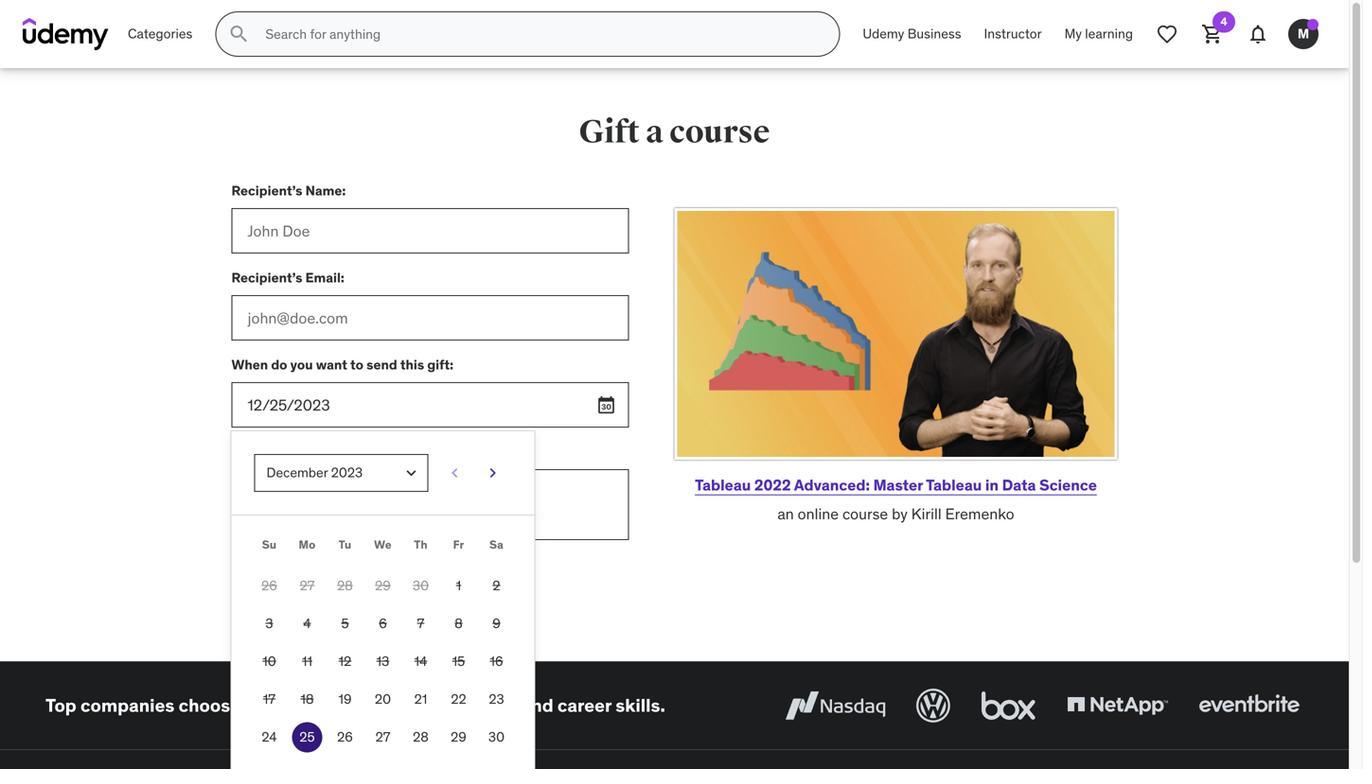 Task type: describe. For each thing, give the bounding box(es) containing it.
2 tableau from the left
[[926, 476, 982, 495]]

10 button
[[250, 643, 288, 681]]

eremenko
[[945, 504, 1014, 524]]

recipient's email:
[[231, 269, 344, 286]]

a
[[646, 113, 663, 152]]

th
[[414, 538, 428, 552]]

19
[[338, 691, 352, 708]]

23 button
[[478, 681, 515, 719]]

7
[[417, 615, 424, 632]]

choose
[[179, 694, 241, 717]]

notifications image
[[1247, 23, 1269, 45]]

volkswagen image
[[912, 685, 954, 727]]

udemy image
[[23, 18, 109, 50]]

17
[[263, 691, 276, 708]]

learning
[[1085, 25, 1133, 42]]

21 button
[[402, 681, 440, 719]]

Search for anything text field
[[262, 18, 816, 50]]

9
[[492, 615, 501, 632]]

proceed to checkout button
[[343, 556, 517, 601]]

14
[[414, 653, 427, 670]]

Recipient's Email: email field
[[231, 295, 629, 341]]

1
[[456, 577, 461, 595]]

18
[[301, 691, 314, 708]]

recipient's for recipient's name:
[[231, 182, 302, 199]]

m
[[1298, 25, 1309, 42]]

when
[[231, 356, 268, 374]]

fr
[[453, 538, 464, 552]]

18 button
[[288, 681, 326, 719]]

next month image
[[483, 464, 502, 483]]

kirill
[[911, 504, 942, 524]]

instructor
[[984, 25, 1042, 42]]

2
[[493, 577, 500, 595]]

an
[[777, 504, 794, 524]]

0 vertical spatial 29 button
[[364, 567, 402, 605]]

1 vertical spatial 29
[[451, 729, 467, 746]]

gift
[[579, 113, 640, 152]]

su
[[262, 538, 277, 552]]

course inside tableau 2022 advanced: master tableau in data science an online course by kirill eremenko
[[842, 504, 888, 524]]

when do you want to send this gift:
[[231, 356, 454, 374]]

2 vertical spatial to
[[390, 694, 408, 717]]

6 button
[[364, 605, 402, 643]]

recipient's name:
[[231, 182, 346, 199]]

to inside button
[[418, 568, 433, 588]]

27 for the bottommost the 27 button
[[375, 729, 390, 746]]

advanced:
[[794, 476, 870, 495]]

submit search image
[[227, 23, 250, 45]]

gift:
[[427, 356, 454, 374]]

4 inside 4 link
[[1220, 14, 1227, 29]]

you have alerts image
[[1307, 19, 1319, 30]]

netapp image
[[1063, 685, 1172, 727]]

28 for the bottom the 28 button
[[413, 729, 429, 746]]

When do you want to send this gift: text field
[[231, 382, 629, 428]]

box image
[[977, 685, 1040, 727]]

1 horizontal spatial 26 button
[[326, 719, 364, 757]]

2022
[[754, 476, 791, 495]]

22
[[451, 691, 466, 708]]

4 button
[[288, 605, 326, 643]]

15 button
[[440, 643, 478, 681]]

sa
[[489, 538, 504, 552]]

13
[[376, 653, 389, 670]]

1 horizontal spatial 29 button
[[440, 719, 478, 757]]

11
[[302, 653, 312, 670]]

checkout
[[437, 568, 506, 588]]

you
[[290, 356, 313, 374]]

12
[[339, 653, 351, 670]]

3
[[265, 615, 273, 632]]

9 button
[[478, 605, 515, 643]]

categories
[[128, 25, 192, 42]]

tableau 2022 advanced: master tableau in data science an online course by kirill eremenko
[[695, 476, 1097, 524]]

14 button
[[402, 643, 440, 681]]

build
[[412, 694, 456, 717]]

science
[[1039, 476, 1097, 495]]

do
[[271, 356, 287, 374]]

udemy business
[[863, 25, 961, 42]]

2 button
[[478, 567, 515, 605]]

24
[[262, 729, 277, 746]]

11 button
[[288, 643, 326, 681]]

17 button
[[250, 681, 288, 719]]

by
[[892, 504, 908, 524]]

1 vertical spatial business
[[308, 694, 386, 717]]

24 button
[[250, 719, 288, 757]]

message
[[263, 444, 319, 461]]

tu
[[339, 538, 352, 552]]

25
[[299, 729, 315, 746]]

this
[[400, 356, 424, 374]]

career
[[557, 694, 612, 717]]

Your Message (optional): text field
[[231, 469, 629, 540]]

wishlist image
[[1156, 23, 1178, 45]]

gift a course
[[579, 113, 770, 152]]

proceed to checkout
[[355, 568, 506, 588]]

21
[[414, 691, 427, 708]]

previous month image
[[445, 464, 464, 483]]

1 vertical spatial udemy business link
[[245, 694, 386, 717]]

send
[[366, 356, 397, 374]]

0 vertical spatial 29
[[375, 577, 391, 595]]

25 button
[[288, 719, 326, 757]]

20 button
[[364, 681, 402, 719]]



Task type: vqa. For each thing, say whether or not it's contained in the screenshot.
"•" for Updating the client side of application
no



Task type: locate. For each thing, give the bounding box(es) containing it.
online
[[798, 504, 839, 524]]

29 button
[[364, 567, 402, 605], [440, 719, 478, 757]]

0 vertical spatial to
[[350, 356, 363, 374]]

30 button down 23
[[478, 719, 515, 757]]

master
[[873, 476, 923, 495]]

27 up 4 button
[[300, 577, 315, 595]]

4 inside 4 button
[[303, 615, 311, 632]]

1 vertical spatial to
[[418, 568, 433, 588]]

30 left the 1
[[413, 577, 429, 595]]

0 vertical spatial business
[[908, 25, 961, 42]]

1 horizontal spatial 28 button
[[402, 719, 440, 757]]

27 button
[[288, 567, 326, 605], [364, 719, 402, 757]]

12 button
[[326, 643, 364, 681]]

tableau left 2022
[[695, 476, 751, 495]]

28 button up 5
[[326, 567, 364, 605]]

recipient's left email:
[[231, 269, 302, 286]]

0 vertical spatial course
[[669, 113, 770, 152]]

1 horizontal spatial tableau
[[926, 476, 982, 495]]

2 recipient's from the top
[[231, 269, 302, 286]]

1 vertical spatial 26
[[337, 729, 353, 746]]

tableau left in
[[926, 476, 982, 495]]

4 left notifications image
[[1220, 14, 1227, 29]]

0 vertical spatial 30
[[413, 577, 429, 595]]

26 button
[[250, 567, 288, 605], [326, 719, 364, 757]]

1 horizontal spatial to
[[390, 694, 408, 717]]

26 button up 3 at the bottom of page
[[250, 567, 288, 605]]

0 vertical spatial 27 button
[[288, 567, 326, 605]]

0 horizontal spatial 29 button
[[364, 567, 402, 605]]

to
[[350, 356, 363, 374], [418, 568, 433, 588], [390, 694, 408, 717]]

8 button
[[440, 605, 478, 643]]

1 horizontal spatial udemy
[[863, 25, 904, 42]]

1 horizontal spatial course
[[842, 504, 888, 524]]

1 horizontal spatial 30 button
[[478, 719, 515, 757]]

1 horizontal spatial 29
[[451, 729, 467, 746]]

13 button
[[364, 643, 402, 681]]

1 horizontal spatial 27
[[375, 729, 390, 746]]

0 vertical spatial 28
[[337, 577, 353, 595]]

28 button down build
[[402, 719, 440, 757]]

0 vertical spatial udemy
[[863, 25, 904, 42]]

name:
[[305, 182, 346, 199]]

1 horizontal spatial udemy business link
[[851, 11, 973, 57]]

6
[[379, 615, 387, 632]]

28 for topmost the 28 button
[[337, 577, 353, 595]]

10
[[262, 653, 276, 670]]

0 vertical spatial 26
[[261, 577, 277, 595]]

1 vertical spatial 28
[[413, 729, 429, 746]]

29 button up the 6 on the left bottom
[[364, 567, 402, 605]]

0 horizontal spatial 29
[[375, 577, 391, 595]]

want
[[316, 356, 347, 374]]

companies
[[80, 694, 175, 717]]

0 horizontal spatial udemy
[[245, 694, 304, 717]]

1 vertical spatial 27 button
[[364, 719, 402, 757]]

29 down 'in-'
[[451, 729, 467, 746]]

1 vertical spatial 30 button
[[478, 719, 515, 757]]

30
[[413, 577, 429, 595], [488, 729, 505, 746]]

0 horizontal spatial to
[[350, 356, 363, 374]]

1 vertical spatial 29 button
[[440, 719, 478, 757]]

0 vertical spatial 26 button
[[250, 567, 288, 605]]

27 button down "20"
[[364, 719, 402, 757]]

0 horizontal spatial 28
[[337, 577, 353, 595]]

top
[[45, 694, 76, 717]]

27 for topmost the 27 button
[[300, 577, 315, 595]]

date picker dialog
[[231, 432, 534, 770]]

1 horizontal spatial 26
[[337, 729, 353, 746]]

27
[[300, 577, 315, 595], [375, 729, 390, 746]]

26 up 3 at the bottom of page
[[261, 577, 277, 595]]

8
[[455, 615, 463, 632]]

4 right '3' 'button'
[[303, 615, 311, 632]]

in
[[985, 476, 999, 495]]

0 vertical spatial 28 button
[[326, 567, 364, 605]]

2 horizontal spatial to
[[418, 568, 433, 588]]

Recipient's Name: text field
[[231, 208, 629, 254]]

1 horizontal spatial 27 button
[[364, 719, 402, 757]]

20
[[375, 691, 391, 708]]

4 link
[[1190, 11, 1235, 57]]

26 button down the top companies choose udemy business to build in-demand career skills.
[[326, 719, 364, 757]]

0 vertical spatial recipient's
[[231, 182, 302, 199]]

course right 'a' on the left top of the page
[[669, 113, 770, 152]]

0 vertical spatial udemy business link
[[851, 11, 973, 57]]

1 horizontal spatial business
[[908, 25, 961, 42]]

my learning link
[[1053, 11, 1144, 57]]

your
[[231, 444, 260, 461]]

skills.
[[616, 694, 665, 717]]

3 button
[[250, 605, 288, 643]]

business inside udemy business link
[[908, 25, 961, 42]]

15
[[452, 653, 465, 670]]

30 down 23 button
[[488, 729, 505, 746]]

my
[[1064, 25, 1082, 42]]

26 down the top companies choose udemy business to build in-demand career skills.
[[337, 729, 353, 746]]

1 vertical spatial 28 button
[[402, 719, 440, 757]]

1 vertical spatial course
[[842, 504, 888, 524]]

26
[[261, 577, 277, 595], [337, 729, 353, 746]]

0 horizontal spatial 27
[[300, 577, 315, 595]]

udemy business link
[[851, 11, 973, 57], [245, 694, 386, 717]]

top companies choose udemy business to build in-demand career skills.
[[45, 694, 665, 717]]

7 button
[[402, 605, 440, 643]]

1 horizontal spatial 4
[[1220, 14, 1227, 29]]

your message (optional):
[[231, 444, 386, 461]]

1 recipient's from the top
[[231, 182, 302, 199]]

28
[[337, 577, 353, 595], [413, 729, 429, 746]]

demand
[[483, 694, 553, 717]]

course left "by"
[[842, 504, 888, 524]]

tableau 2022 advanced: master tableau in data science link
[[695, 476, 1097, 495]]

28 down build
[[413, 729, 429, 746]]

30 button up 7
[[402, 567, 440, 605]]

0 vertical spatial 4
[[1220, 14, 1227, 29]]

to down th
[[418, 568, 433, 588]]

27 button down mo
[[288, 567, 326, 605]]

to left 21
[[390, 694, 408, 717]]

1 vertical spatial 30
[[488, 729, 505, 746]]

1 vertical spatial 4
[[303, 615, 311, 632]]

27 down 20 button
[[375, 729, 390, 746]]

0 horizontal spatial course
[[669, 113, 770, 152]]

0 horizontal spatial 4
[[303, 615, 311, 632]]

shopping cart with 4 items image
[[1201, 23, 1224, 45]]

5
[[341, 615, 349, 632]]

23
[[489, 691, 504, 708]]

28 button
[[326, 567, 364, 605], [402, 719, 440, 757]]

0 horizontal spatial tableau
[[695, 476, 751, 495]]

0 horizontal spatial 30
[[413, 577, 429, 595]]

recipient's for recipient's email:
[[231, 269, 302, 286]]

business
[[908, 25, 961, 42], [308, 694, 386, 717]]

0 horizontal spatial udemy business link
[[245, 694, 386, 717]]

to left send
[[350, 356, 363, 374]]

0 horizontal spatial 26
[[261, 577, 277, 595]]

m link
[[1281, 11, 1326, 57]]

1 button
[[440, 567, 478, 605]]

0 vertical spatial 30 button
[[402, 567, 440, 605]]

0 horizontal spatial 28 button
[[326, 567, 364, 605]]

we
[[374, 538, 392, 552]]

29 button down 'in-'
[[440, 719, 478, 757]]

nasdaq image
[[781, 685, 890, 727]]

proceed
[[355, 568, 415, 588]]

data
[[1002, 476, 1036, 495]]

0 horizontal spatial business
[[308, 694, 386, 717]]

16 button
[[478, 643, 515, 681]]

0 horizontal spatial 27 button
[[288, 567, 326, 605]]

mo
[[299, 538, 316, 552]]

instructor link
[[973, 11, 1053, 57]]

1 vertical spatial 26 button
[[326, 719, 364, 757]]

0 vertical spatial 27
[[300, 577, 315, 595]]

in-
[[460, 694, 483, 717]]

1 horizontal spatial 30
[[488, 729, 505, 746]]

1 horizontal spatial 28
[[413, 729, 429, 746]]

recipient's left name:
[[231, 182, 302, 199]]

16
[[490, 653, 503, 670]]

my learning
[[1064, 25, 1133, 42]]

22 button
[[440, 681, 478, 719]]

30 button
[[402, 567, 440, 605], [478, 719, 515, 757]]

29 up the 6 on the left bottom
[[375, 577, 391, 595]]

1 tableau from the left
[[695, 476, 751, 495]]

eventbrite image
[[1195, 685, 1303, 727]]

(optional):
[[322, 444, 386, 461]]

28 up 5
[[337, 577, 353, 595]]

0 horizontal spatial 30 button
[[402, 567, 440, 605]]

0 horizontal spatial 26 button
[[250, 567, 288, 605]]

email:
[[305, 269, 344, 286]]

1 vertical spatial recipient's
[[231, 269, 302, 286]]

recipient's
[[231, 182, 302, 199], [231, 269, 302, 286]]

1 vertical spatial 27
[[375, 729, 390, 746]]

categories button
[[116, 11, 204, 57]]

1 vertical spatial udemy
[[245, 694, 304, 717]]



